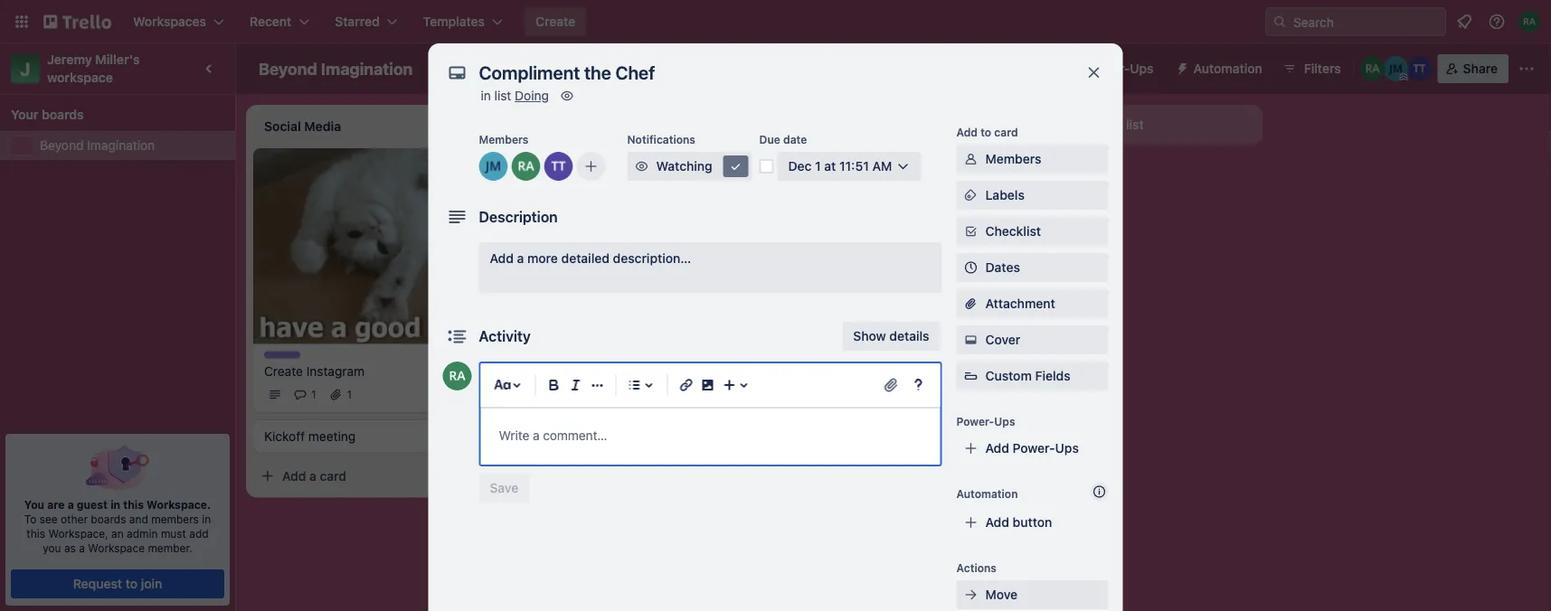 Task type: vqa. For each thing, say whether or not it's contained in the screenshot.
RESERVE LABS/SPECIAL ROOMS link
no



Task type: describe. For each thing, give the bounding box(es) containing it.
details
[[890, 329, 929, 344]]

share button
[[1438, 54, 1509, 83]]

add down more
[[539, 273, 563, 288]]

dec 1
[[568, 232, 596, 245]]

add down the custom
[[986, 441, 1010, 456]]

list inside button
[[1126, 117, 1144, 132]]

chef
[[617, 208, 645, 223]]

card down meeting
[[320, 469, 347, 483]]

join
[[141, 577, 162, 592]]

0 horizontal spatial ruby anderson (rubyanderson7) image
[[512, 152, 541, 181]]

add a card for the middle add a card button
[[539, 273, 603, 288]]

add
[[189, 527, 209, 540]]

0 horizontal spatial jeremy miller (jeremymiller198) image
[[479, 152, 508, 181]]

custom fields button
[[957, 367, 1109, 385]]

request to join button
[[11, 570, 224, 599]]

kickoff
[[264, 429, 305, 444]]

power-ups inside 'button'
[[1088, 61, 1154, 76]]

and
[[129, 513, 148, 526]]

add a more detailed description… link
[[479, 242, 942, 293]]

must
[[161, 527, 186, 540]]

automation inside automation button
[[1194, 61, 1263, 76]]

0 horizontal spatial members
[[479, 133, 529, 146]]

a left more
[[517, 251, 524, 266]]

add left more
[[490, 251, 514, 266]]

customize views image
[[699, 60, 718, 78]]

0 horizontal spatial imagination
[[87, 138, 155, 153]]

1 vertical spatial ups
[[994, 415, 1015, 428]]

labels
[[986, 188, 1025, 203]]

save
[[490, 481, 519, 496]]

workspace
[[47, 70, 113, 85]]

1 horizontal spatial in
[[202, 513, 211, 526]]

power-ups button
[[1051, 54, 1165, 83]]

show details
[[853, 329, 929, 344]]

watching button
[[627, 152, 752, 181]]

Board name text field
[[250, 54, 422, 83]]

description
[[479, 209, 558, 226]]

another
[[1077, 117, 1123, 132]]

card left 'am'
[[834, 164, 860, 179]]

dec 1 at 11:51 am button
[[778, 152, 921, 181]]

move link
[[957, 581, 1109, 610]]

1 horizontal spatial add a card button
[[510, 266, 713, 295]]

dec 1 at 11:51 am
[[788, 159, 892, 174]]

visible
[[561, 61, 599, 76]]

due date
[[759, 133, 807, 146]]

request to join
[[73, 577, 162, 592]]

more
[[527, 251, 558, 266]]

in list doing
[[481, 88, 549, 103]]

0 horizontal spatial this
[[27, 527, 45, 540]]

you
[[24, 498, 44, 511]]

color: bold red, title: "thoughts" element
[[521, 156, 571, 169]]

add members to card image
[[584, 157, 598, 175]]

board
[[644, 61, 680, 76]]

your
[[11, 107, 38, 122]]

create button
[[525, 7, 586, 36]]

workspace,
[[48, 527, 108, 540]]

add another list button
[[1017, 105, 1263, 145]]

1 inside button
[[815, 159, 821, 174]]

dec for dec 1 at 11:51 am
[[788, 159, 812, 174]]

guest
[[77, 498, 108, 511]]

show menu image
[[1518, 60, 1536, 78]]

1 horizontal spatial this
[[123, 498, 144, 511]]

jeremy
[[47, 52, 92, 67]]

imagination inside board name text box
[[321, 59, 413, 78]]

cover link
[[957, 326, 1109, 355]]

color: purple, title: none image
[[264, 351, 300, 359]]

doing
[[515, 88, 549, 103]]

workspace visible
[[491, 61, 599, 76]]

add left another
[[1049, 117, 1073, 132]]

compliment the chef
[[521, 208, 645, 223]]

attachment
[[986, 296, 1055, 311]]

create for create
[[536, 14, 575, 29]]

save button
[[479, 474, 529, 503]]

your boards with 1 items element
[[11, 104, 215, 126]]

kickoff meeting link
[[264, 427, 474, 445]]

0 horizontal spatial power-ups
[[957, 415, 1015, 428]]

compliment the chef link
[[521, 206, 731, 224]]

add power-ups
[[986, 441, 1079, 456]]

move
[[986, 588, 1018, 602]]

custom fields
[[986, 369, 1071, 384]]

1 vertical spatial ruby anderson (rubyanderson7) image
[[443, 362, 472, 391]]

detailed
[[561, 251, 610, 266]]

add power-ups link
[[957, 434, 1109, 463]]

11:51
[[839, 159, 869, 174]]

member.
[[148, 542, 192, 555]]

sm image down visible on the top of the page
[[558, 87, 576, 105]]

compliment
[[521, 208, 592, 223]]

terry turtle (terryturtle) image
[[456, 384, 478, 406]]

beyond inside board name text box
[[259, 59, 317, 78]]

add button
[[986, 515, 1052, 530]]

1 vertical spatial automation
[[957, 488, 1018, 500]]

to for card
[[981, 126, 992, 138]]

sm image for labels
[[962, 186, 980, 204]]

boards inside your boards with 1 items element
[[42, 107, 84, 122]]

a right are
[[68, 498, 74, 511]]

dec for dec 1
[[568, 232, 588, 245]]

button
[[1013, 515, 1052, 530]]

sm image inside watching button
[[727, 157, 745, 175]]

request
[[73, 577, 122, 592]]

due
[[759, 133, 781, 146]]

add to card
[[957, 126, 1018, 138]]

you are a guest in this workspace. to see other boards and members in this workspace, an admin must add you as a workspace member.
[[24, 498, 211, 555]]

add a more detailed description…
[[490, 251, 691, 266]]

checklist link
[[957, 217, 1109, 246]]

image image
[[697, 375, 719, 396]]

sm image for watching
[[633, 157, 651, 175]]

sm image for move
[[962, 586, 980, 604]]

1 horizontal spatial members
[[986, 152, 1042, 166]]

editor toolbar toolbar
[[488, 371, 933, 400]]

add left at
[[796, 164, 820, 179]]

thoughts thinking
[[521, 156, 571, 183]]

a left 11:51 on the top of the page
[[823, 164, 830, 179]]

meeting
[[308, 429, 356, 444]]

card down the add a more detailed description… on the left top of page
[[577, 273, 603, 288]]

the
[[595, 208, 614, 223]]

add left button
[[986, 515, 1010, 530]]

1 vertical spatial jeremy miller (jeremymiller198) image
[[688, 228, 709, 250]]

thinking link
[[521, 166, 731, 185]]

miller's
[[95, 52, 140, 67]]

jeremy miller (jeremymiller198) image
[[1384, 56, 1409, 81]]

1 horizontal spatial ruby anderson (rubyanderson7) image
[[1360, 56, 1386, 81]]

watching
[[656, 159, 713, 174]]

cover
[[986, 332, 1021, 347]]

add up members link at the top right
[[957, 126, 978, 138]]

ups inside 'button'
[[1130, 61, 1154, 76]]

star or unstar board image
[[433, 62, 447, 76]]



Task type: locate. For each thing, give the bounding box(es) containing it.
create from template… image left the save
[[463, 469, 478, 483]]

1 horizontal spatial create from template… image
[[977, 165, 991, 179]]

1 vertical spatial boards
[[91, 513, 126, 526]]

1 vertical spatial create from template… image
[[463, 469, 478, 483]]

imagination left star or unstar board 'image'
[[321, 59, 413, 78]]

filters button
[[1277, 54, 1347, 83]]

sm image down notifications in the top of the page
[[633, 157, 651, 175]]

add a card down kickoff meeting
[[282, 469, 347, 483]]

description…
[[613, 251, 691, 266]]

open help dialog image
[[908, 375, 929, 396]]

ups
[[1130, 61, 1154, 76], [994, 415, 1015, 428], [1055, 441, 1079, 456]]

workspace inside you are a guest in this workspace. to see other boards and members in this workspace, an admin must add you as a workspace member.
[[88, 542, 145, 555]]

members up labels
[[986, 152, 1042, 166]]

list left doing
[[494, 88, 511, 103]]

sm image for cover
[[962, 331, 980, 349]]

a
[[823, 164, 830, 179], [517, 251, 524, 266], [566, 273, 573, 288], [309, 469, 317, 483], [68, 498, 74, 511], [79, 542, 85, 555]]

1 horizontal spatial list
[[1126, 117, 1144, 132]]

share
[[1463, 61, 1498, 76]]

add a card for leftmost create from template… 'icon' add a card button
[[282, 469, 347, 483]]

1 horizontal spatial ups
[[1055, 441, 1079, 456]]

0 horizontal spatial add a card
[[282, 469, 347, 483]]

0 vertical spatial to
[[981, 126, 992, 138]]

an
[[111, 527, 124, 540]]

ruby anderson (rubyanderson7) image
[[1360, 56, 1386, 81], [443, 362, 472, 391]]

boards right your
[[42, 107, 84, 122]]

doing link
[[515, 88, 549, 103]]

in right guest
[[110, 498, 120, 511]]

Search field
[[1287, 8, 1446, 35]]

ruby anderson (rubyanderson7) image down watching button
[[713, 228, 735, 250]]

0 horizontal spatial list
[[494, 88, 511, 103]]

a right as
[[79, 542, 85, 555]]

1 horizontal spatial ruby anderson (rubyanderson7) image
[[713, 228, 735, 250]]

attach and insert link image
[[882, 376, 901, 394]]

workspace visible button
[[458, 54, 610, 83]]

2 vertical spatial power-
[[1013, 441, 1055, 456]]

this
[[123, 498, 144, 511], [27, 527, 45, 540]]

sm image
[[1168, 54, 1194, 80], [558, 87, 576, 105], [962, 150, 980, 168], [727, 157, 745, 175], [962, 186, 980, 204], [962, 223, 980, 241]]

2 horizontal spatial in
[[481, 88, 491, 103]]

thoughts
[[521, 156, 571, 169]]

1 horizontal spatial to
[[981, 126, 992, 138]]

0 vertical spatial power-
[[1088, 61, 1130, 76]]

add a card for create from template… 'icon' to the right add a card button
[[796, 164, 860, 179]]

automation left filters "button" at the right
[[1194, 61, 1263, 76]]

ruby anderson (rubyanderson7) image right open information menu icon in the top right of the page
[[1519, 11, 1541, 33]]

0 horizontal spatial boards
[[42, 107, 84, 122]]

terry turtle (terryturtle) image left share button
[[1407, 56, 1433, 81]]

0 horizontal spatial create
[[264, 364, 303, 379]]

2 vertical spatial sm image
[[962, 586, 980, 604]]

ups down fields
[[1055, 441, 1079, 456]]

0 horizontal spatial automation
[[957, 488, 1018, 500]]

sm image for automation
[[1168, 54, 1194, 80]]

sm image down actions
[[962, 586, 980, 604]]

a down "detailed"
[[566, 273, 573, 288]]

2 vertical spatial ruby anderson (rubyanderson7) image
[[713, 228, 735, 250]]

0 horizontal spatial in
[[110, 498, 120, 511]]

back to home image
[[43, 7, 111, 36]]

terry turtle (terryturtle) image up description…
[[662, 228, 684, 250]]

create from template… image up labels
[[977, 165, 991, 179]]

checklist
[[986, 224, 1041, 239]]

to for join
[[125, 577, 138, 592]]

1 horizontal spatial beyond
[[259, 59, 317, 78]]

2 horizontal spatial add a card
[[796, 164, 860, 179]]

1 horizontal spatial automation
[[1194, 61, 1263, 76]]

2 vertical spatial terry turtle (terryturtle) image
[[662, 228, 684, 250]]

workspace up doing link
[[491, 61, 557, 76]]

power-ups down the custom
[[957, 415, 1015, 428]]

Dec 1 checkbox
[[546, 228, 602, 250]]

bold ⌘b image
[[543, 375, 565, 396]]

1 vertical spatial beyond
[[40, 138, 84, 153]]

dec inside button
[[788, 159, 812, 174]]

add
[[1049, 117, 1073, 132], [957, 126, 978, 138], [796, 164, 820, 179], [490, 251, 514, 266], [539, 273, 563, 288], [986, 441, 1010, 456], [282, 469, 306, 483], [986, 515, 1010, 530]]

this up "and"
[[123, 498, 144, 511]]

1 horizontal spatial workspace
[[491, 61, 557, 76]]

to left join
[[125, 577, 138, 592]]

sm image
[[633, 157, 651, 175], [962, 331, 980, 349], [962, 586, 980, 604]]

power- inside 'button'
[[1088, 61, 1130, 76]]

1 vertical spatial in
[[110, 498, 120, 511]]

ups up add power-ups at the bottom right
[[994, 415, 1015, 428]]

0 horizontal spatial terry turtle (terryturtle) image
[[544, 152, 573, 181]]

2 vertical spatial ups
[[1055, 441, 1079, 456]]

a down kickoff meeting
[[309, 469, 317, 483]]

other
[[61, 513, 88, 526]]

0 vertical spatial beyond imagination
[[259, 59, 413, 78]]

1 horizontal spatial power-
[[1013, 441, 1055, 456]]

0 vertical spatial jeremy miller (jeremymiller198) image
[[479, 152, 508, 181]]

to up members link at the top right
[[981, 126, 992, 138]]

as
[[64, 542, 76, 555]]

Main content area, start typing to enter text. text field
[[499, 425, 922, 447]]

sm image up add another list button
[[1168, 54, 1194, 80]]

sm image left checklist
[[962, 223, 980, 241]]

1 down instagram
[[347, 388, 352, 401]]

0 vertical spatial terry turtle (terryturtle) image
[[1407, 56, 1433, 81]]

sm image inside automation button
[[1168, 54, 1194, 80]]

beyond
[[259, 59, 317, 78], [40, 138, 84, 153]]

0 horizontal spatial dec
[[568, 232, 588, 245]]

dates
[[986, 260, 1020, 275]]

1 inside checkbox
[[591, 232, 596, 245]]

jeremy miller (jeremymiller198) image
[[479, 152, 508, 181], [688, 228, 709, 250]]

sm image left the cover
[[962, 331, 980, 349]]

add a card button for create from template… 'icon' to the right
[[767, 157, 970, 186]]

add a card down date
[[796, 164, 860, 179]]

sm image for checklist
[[962, 223, 980, 241]]

workspace.
[[147, 498, 211, 511]]

link image
[[675, 375, 697, 396]]

am
[[873, 159, 892, 174]]

1 vertical spatial power-ups
[[957, 415, 1015, 428]]

2 horizontal spatial add a card button
[[767, 157, 970, 186]]

create instagram link
[[264, 362, 474, 380]]

0 horizontal spatial ruby anderson (rubyanderson7) image
[[443, 362, 472, 391]]

at
[[824, 159, 836, 174]]

create for create instagram
[[264, 364, 303, 379]]

0 vertical spatial create from template… image
[[977, 165, 991, 179]]

jeremy miller (jeremymiller198) image up description…
[[688, 228, 709, 250]]

sm image down add to card
[[962, 150, 980, 168]]

lists image
[[624, 375, 645, 396]]

create from template… image
[[977, 165, 991, 179], [463, 469, 478, 483]]

sm image inside cover link
[[962, 331, 980, 349]]

add button button
[[957, 508, 1109, 537]]

power- up another
[[1088, 61, 1130, 76]]

0 vertical spatial ups
[[1130, 61, 1154, 76]]

automation
[[1194, 61, 1263, 76], [957, 488, 1018, 500]]

1 horizontal spatial jeremy miller (jeremymiller198) image
[[688, 228, 709, 250]]

0 horizontal spatial add a card button
[[253, 462, 456, 491]]

1 vertical spatial list
[[1126, 117, 1144, 132]]

ruby anderson (rubyanderson7) image down search field
[[1360, 56, 1386, 81]]

0 horizontal spatial create from template… image
[[463, 469, 478, 483]]

more formatting image
[[587, 375, 608, 396]]

filters
[[1304, 61, 1341, 76]]

0 notifications image
[[1454, 11, 1475, 33]]

boards
[[42, 107, 84, 122], [91, 513, 126, 526]]

members
[[151, 513, 199, 526]]

0 vertical spatial create
[[536, 14, 575, 29]]

beyond imagination inside board name text box
[[259, 59, 413, 78]]

activity
[[479, 328, 531, 345]]

sm image inside members link
[[962, 150, 980, 168]]

power- down custom fields button
[[1013, 441, 1055, 456]]

ruby anderson (rubyanderson7) image
[[1519, 11, 1541, 33], [512, 152, 541, 181], [713, 228, 735, 250]]

1 down "create instagram"
[[311, 388, 316, 401]]

add a card button for leftmost create from template… 'icon'
[[253, 462, 456, 491]]

1 vertical spatial add a card button
[[510, 266, 713, 295]]

0 horizontal spatial beyond imagination
[[40, 138, 155, 153]]

workspace inside 'workspace visible' 'button'
[[491, 61, 557, 76]]

0 vertical spatial boards
[[42, 107, 84, 122]]

members link
[[957, 145, 1109, 174]]

dec down date
[[788, 159, 812, 174]]

0 vertical spatial this
[[123, 498, 144, 511]]

0 vertical spatial add a card
[[796, 164, 860, 179]]

0 vertical spatial workspace
[[491, 61, 557, 76]]

primary element
[[0, 0, 1551, 43]]

1 vertical spatial power-
[[957, 415, 994, 428]]

your boards
[[11, 107, 84, 122]]

imagination down your boards with 1 items element
[[87, 138, 155, 153]]

in left doing
[[481, 88, 491, 103]]

add down kickoff
[[282, 469, 306, 483]]

add a card
[[796, 164, 860, 179], [539, 273, 603, 288], [282, 469, 347, 483]]

add a card down "detailed"
[[539, 273, 603, 288]]

0 vertical spatial power-ups
[[1088, 61, 1154, 76]]

create up the workspace visible
[[536, 14, 575, 29]]

0 horizontal spatial to
[[125, 577, 138, 592]]

create inside button
[[536, 14, 575, 29]]

2 horizontal spatial ruby anderson (rubyanderson7) image
[[1519, 11, 1541, 33]]

0 vertical spatial ruby anderson (rubyanderson7) image
[[1519, 11, 1541, 33]]

boards up the an
[[91, 513, 126, 526]]

sm image left mark due date as complete checkbox
[[727, 157, 745, 175]]

0 vertical spatial beyond
[[259, 59, 317, 78]]

1 horizontal spatial create
[[536, 14, 575, 29]]

members down 'in list doing'
[[479, 133, 529, 146]]

jeremy miller (jeremymiller198) image left thoughts
[[479, 152, 508, 181]]

0 vertical spatial ruby anderson (rubyanderson7) image
[[1360, 56, 1386, 81]]

terry turtle (terryturtle) image
[[1407, 56, 1433, 81], [544, 152, 573, 181], [662, 228, 684, 250]]

j
[[20, 58, 30, 79]]

labels link
[[957, 181, 1109, 210]]

search image
[[1273, 14, 1287, 29]]

terry turtle (terryturtle) image left add members to card image
[[544, 152, 573, 181]]

workspace down the an
[[88, 542, 145, 555]]

to inside button
[[125, 577, 138, 592]]

Mark due date as complete checkbox
[[759, 159, 774, 174]]

text styles image
[[492, 375, 513, 396]]

1 vertical spatial dec
[[568, 232, 588, 245]]

dec up "detailed"
[[568, 232, 588, 245]]

1 vertical spatial imagination
[[87, 138, 155, 153]]

2 vertical spatial add a card button
[[253, 462, 456, 491]]

you
[[43, 542, 61, 555]]

automation button
[[1168, 54, 1273, 83]]

sm image inside move "link"
[[962, 586, 980, 604]]

instagram
[[306, 364, 365, 379]]

show
[[853, 329, 886, 344]]

power- down the custom
[[957, 415, 994, 428]]

2 horizontal spatial terry turtle (terryturtle) image
[[1407, 56, 1433, 81]]

power-ups up add another list button
[[1088, 61, 1154, 76]]

1 horizontal spatial dec
[[788, 159, 812, 174]]

2 horizontal spatial ups
[[1130, 61, 1154, 76]]

beyond imagination
[[259, 59, 413, 78], [40, 138, 155, 153]]

1 vertical spatial members
[[986, 152, 1042, 166]]

automation up add button
[[957, 488, 1018, 500]]

1 vertical spatial terry turtle (terryturtle) image
[[544, 152, 573, 181]]

members
[[479, 133, 529, 146], [986, 152, 1042, 166]]

1 vertical spatial this
[[27, 527, 45, 540]]

1 horizontal spatial power-ups
[[1088, 61, 1154, 76]]

this down to
[[27, 527, 45, 540]]

1 horizontal spatial imagination
[[321, 59, 413, 78]]

notifications
[[627, 133, 696, 146]]

fields
[[1035, 369, 1071, 384]]

add another list
[[1049, 117, 1144, 132]]

attachment button
[[957, 289, 1109, 318]]

0 horizontal spatial beyond
[[40, 138, 84, 153]]

date
[[783, 133, 807, 146]]

ups up add another list button
[[1130, 61, 1154, 76]]

0 vertical spatial automation
[[1194, 61, 1263, 76]]

0 horizontal spatial ups
[[994, 415, 1015, 428]]

open information menu image
[[1488, 13, 1506, 31]]

ruby anderson (rubyanderson7) image up 'description'
[[512, 152, 541, 181]]

workspace
[[491, 61, 557, 76], [88, 542, 145, 555]]

create
[[536, 14, 575, 29], [264, 364, 303, 379]]

create down the color: purple, title: none image
[[264, 364, 303, 379]]

kickoff meeting
[[264, 429, 356, 444]]

0 vertical spatial members
[[479, 133, 529, 146]]

None text field
[[470, 56, 1067, 89]]

0 horizontal spatial workspace
[[88, 542, 145, 555]]

are
[[47, 498, 65, 511]]

1 left at
[[815, 159, 821, 174]]

0 vertical spatial dec
[[788, 159, 812, 174]]

show details link
[[843, 322, 940, 351]]

1 up the add a more detailed description… on the left top of page
[[591, 232, 596, 245]]

sm image left labels
[[962, 186, 980, 204]]

create instagram
[[264, 364, 365, 379]]

to
[[24, 513, 36, 526]]

jeremy miller's workspace
[[47, 52, 143, 85]]

1 vertical spatial add a card
[[539, 273, 603, 288]]

in
[[481, 88, 491, 103], [110, 498, 120, 511], [202, 513, 211, 526]]

ruby anderson (rubyanderson7) image left text styles image in the left bottom of the page
[[443, 362, 472, 391]]

beyond imagination link
[[40, 137, 224, 155]]

card up members link at the top right
[[995, 126, 1018, 138]]

list
[[494, 88, 511, 103], [1126, 117, 1144, 132]]

1 vertical spatial beyond imagination
[[40, 138, 155, 153]]

0 vertical spatial list
[[494, 88, 511, 103]]

actions
[[957, 562, 997, 574]]

in up add
[[202, 513, 211, 526]]

1 vertical spatial sm image
[[962, 331, 980, 349]]

sm image for members
[[962, 150, 980, 168]]

sm image inside watching button
[[633, 157, 651, 175]]

1 horizontal spatial terry turtle (terryturtle) image
[[662, 228, 684, 250]]

dates button
[[957, 253, 1109, 282]]

list right another
[[1126, 117, 1144, 132]]

2 vertical spatial in
[[202, 513, 211, 526]]

0 vertical spatial add a card button
[[767, 157, 970, 186]]

italic ⌘i image
[[565, 375, 587, 396]]

1 vertical spatial to
[[125, 577, 138, 592]]

sm image inside the checklist link
[[962, 223, 980, 241]]

sm image inside "labels" 'link'
[[962, 186, 980, 204]]

1 horizontal spatial beyond imagination
[[259, 59, 413, 78]]

2 horizontal spatial power-
[[1088, 61, 1130, 76]]

0 horizontal spatial power-
[[957, 415, 994, 428]]

dec inside checkbox
[[568, 232, 588, 245]]

1 vertical spatial create
[[264, 364, 303, 379]]

1 vertical spatial ruby anderson (rubyanderson7) image
[[512, 152, 541, 181]]

boards inside you are a guest in this workspace. to see other boards and members in this workspace, an admin must add you as a workspace member.
[[91, 513, 126, 526]]

custom
[[986, 369, 1032, 384]]

power-
[[1088, 61, 1130, 76], [957, 415, 994, 428], [1013, 441, 1055, 456]]

0 vertical spatial in
[[481, 88, 491, 103]]

dec
[[788, 159, 812, 174], [568, 232, 588, 245]]

imagination
[[321, 59, 413, 78], [87, 138, 155, 153]]



